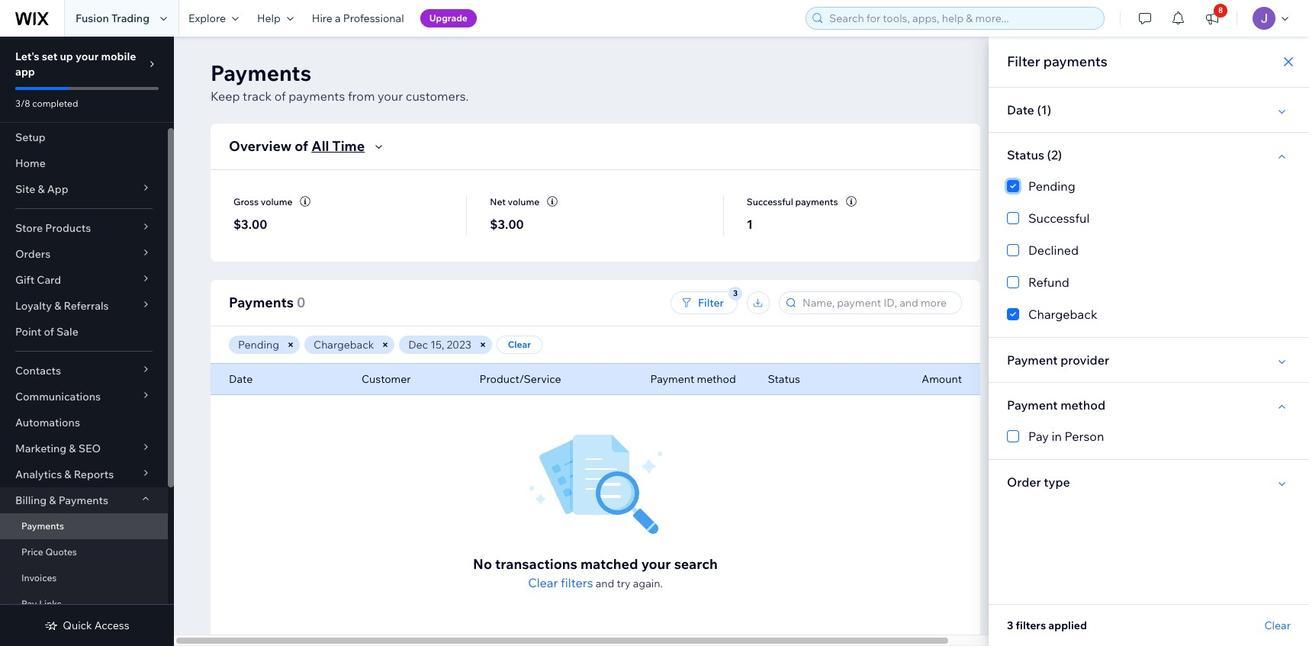 Task type: vqa. For each thing, say whether or not it's contained in the screenshot.
Hire a Professional link
yes



Task type: locate. For each thing, give the bounding box(es) containing it.
track
[[243, 89, 272, 104]]

order type
[[1007, 475, 1071, 490]]

1 vertical spatial pay
[[21, 598, 37, 610]]

1 $3.00 from the left
[[234, 217, 267, 232]]

$3.00 down "net volume"
[[490, 217, 524, 232]]

payment method
[[651, 372, 736, 386], [1007, 398, 1106, 413]]

date
[[1007, 102, 1035, 118], [229, 372, 253, 386]]

& for billing
[[49, 494, 56, 508]]

0 vertical spatial date
[[1007, 102, 1035, 118]]

0 horizontal spatial filter
[[698, 296, 724, 310]]

1 horizontal spatial status
[[1007, 147, 1045, 163]]

0 vertical spatial payment
[[1007, 353, 1058, 368]]

& inside analytics & reports popup button
[[64, 468, 71, 482]]

filters
[[561, 575, 593, 591], [1016, 619, 1047, 633]]

0 horizontal spatial status
[[768, 372, 800, 386]]

all time button
[[312, 137, 388, 156]]

hire a professional
[[312, 11, 404, 25]]

marketing & seo button
[[0, 436, 168, 462]]

filters right 3
[[1016, 619, 1047, 633]]

volume for net volume
[[508, 196, 540, 207]]

1 horizontal spatial payment method
[[1007, 398, 1106, 413]]

0 horizontal spatial chargeback
[[314, 338, 374, 352]]

pay left in
[[1029, 429, 1049, 444]]

1 vertical spatial pending
[[238, 338, 279, 352]]

your up again.
[[642, 556, 671, 573]]

successful up 1
[[747, 196, 794, 207]]

chargeback down 'refund'
[[1029, 307, 1098, 322]]

1 volume from the left
[[261, 196, 293, 207]]

2 volume from the left
[[508, 196, 540, 207]]

1 vertical spatial clear button
[[1265, 619, 1291, 633]]

1 horizontal spatial filter
[[1007, 53, 1041, 70]]

referrals
[[64, 299, 109, 313]]

refund
[[1029, 275, 1070, 290]]

loyalty & referrals button
[[0, 293, 168, 319]]

sale
[[56, 325, 78, 339]]

8
[[1219, 5, 1224, 15]]

2 vertical spatial clear
[[1265, 619, 1291, 633]]

0 vertical spatial payment method
[[651, 372, 736, 386]]

site & app button
[[0, 176, 168, 202]]

0 vertical spatial payments
[[1044, 53, 1108, 70]]

net volume
[[490, 196, 540, 207]]

filter payments
[[1007, 53, 1108, 70]]

payments
[[1044, 53, 1108, 70], [289, 89, 345, 104], [796, 196, 838, 207]]

billing & payments button
[[0, 488, 168, 514]]

1 vertical spatial of
[[295, 137, 308, 155]]

clear filters button
[[528, 574, 593, 592]]

payments left 0
[[229, 294, 294, 311]]

your right up
[[76, 50, 99, 63]]

2 horizontal spatial payments
[[1044, 53, 1108, 70]]

1 horizontal spatial date
[[1007, 102, 1035, 118]]

volume
[[261, 196, 293, 207], [508, 196, 540, 207]]

0 vertical spatial filters
[[561, 575, 593, 591]]

chargeback up customer
[[314, 338, 374, 352]]

1 horizontal spatial method
[[1061, 398, 1106, 413]]

gift card button
[[0, 267, 168, 293]]

explore
[[189, 11, 226, 25]]

2 horizontal spatial your
[[642, 556, 671, 573]]

1 vertical spatial successful
[[1029, 211, 1090, 226]]

0 horizontal spatial method
[[697, 372, 736, 386]]

time
[[332, 137, 365, 155]]

date for date (1)
[[1007, 102, 1035, 118]]

& for site
[[38, 182, 45, 196]]

0 horizontal spatial $3.00
[[234, 217, 267, 232]]

0 horizontal spatial pay
[[21, 598, 37, 610]]

volume right net
[[508, 196, 540, 207]]

payments for payments keep track of payments from your customers.
[[211, 60, 311, 86]]

communications
[[15, 390, 101, 404]]

help
[[257, 11, 281, 25]]

& inside loyalty & referrals dropdown button
[[54, 299, 61, 313]]

2 vertical spatial payments
[[796, 196, 838, 207]]

analytics
[[15, 468, 62, 482]]

1 vertical spatial payments
[[289, 89, 345, 104]]

of left "all"
[[295, 137, 308, 155]]

search
[[674, 556, 718, 573]]

your inside the let's set up your mobile app
[[76, 50, 99, 63]]

declined
[[1029, 243, 1079, 258]]

successful for successful payments
[[747, 196, 794, 207]]

2 vertical spatial your
[[642, 556, 671, 573]]

1 vertical spatial filter
[[698, 296, 724, 310]]

& left reports
[[64, 468, 71, 482]]

clear for left clear button
[[508, 339, 531, 350]]

quick access
[[63, 619, 129, 633]]

pending down payments 0
[[238, 338, 279, 352]]

your right from
[[378, 89, 403, 104]]

trading
[[111, 11, 150, 25]]

1 horizontal spatial successful
[[1029, 211, 1090, 226]]

2 vertical spatial of
[[44, 325, 54, 339]]

$3.00 for net
[[490, 217, 524, 232]]

marketing
[[15, 442, 67, 456]]

1 horizontal spatial volume
[[508, 196, 540, 207]]

& inside billing & payments popup button
[[49, 494, 56, 508]]

$3.00 down gross
[[234, 217, 267, 232]]

customers.
[[406, 89, 469, 104]]

of left "sale"
[[44, 325, 54, 339]]

1 horizontal spatial pending
[[1029, 179, 1076, 194]]

Refund checkbox
[[1007, 273, 1291, 292]]

app
[[47, 182, 68, 196]]

filter for filter
[[698, 296, 724, 310]]

successful up declined
[[1029, 211, 1090, 226]]

pay inside pay links link
[[21, 598, 37, 610]]

0 vertical spatial of
[[275, 89, 286, 104]]

0 horizontal spatial filters
[[561, 575, 593, 591]]

& right billing
[[49, 494, 56, 508]]

1 horizontal spatial filters
[[1016, 619, 1047, 633]]

clear inside clear button
[[508, 339, 531, 350]]

pay inside pay in person option
[[1029, 429, 1049, 444]]

0 vertical spatial successful
[[747, 196, 794, 207]]

payments inside payments keep track of payments from your customers.
[[211, 60, 311, 86]]

payments
[[211, 60, 311, 86], [229, 294, 294, 311], [58, 494, 108, 508], [21, 521, 64, 532]]

0 vertical spatial status
[[1007, 147, 1045, 163]]

billing & payments
[[15, 494, 108, 508]]

filter inside button
[[698, 296, 724, 310]]

1 horizontal spatial chargeback
[[1029, 307, 1098, 322]]

1 vertical spatial payment
[[651, 372, 695, 386]]

professional
[[343, 11, 404, 25]]

payments inside popup button
[[58, 494, 108, 508]]

dec
[[409, 338, 428, 352]]

point of sale link
[[0, 319, 168, 345]]

invoices
[[21, 572, 57, 584]]

0 horizontal spatial payments
[[289, 89, 345, 104]]

of inside payments keep track of payments from your customers.
[[275, 89, 286, 104]]

0 vertical spatial your
[[76, 50, 99, 63]]

hire a professional link
[[303, 0, 413, 37]]

filter for filter payments
[[1007, 53, 1041, 70]]

2 horizontal spatial of
[[295, 137, 308, 155]]

& right loyalty
[[54, 299, 61, 313]]

1 vertical spatial clear
[[528, 575, 558, 591]]

1 horizontal spatial $3.00
[[490, 217, 524, 232]]

1 horizontal spatial of
[[275, 89, 286, 104]]

$3.00 for gross
[[234, 217, 267, 232]]

2 vertical spatial payment
[[1007, 398, 1058, 413]]

0 vertical spatial pending
[[1029, 179, 1076, 194]]

0 horizontal spatial date
[[229, 372, 253, 386]]

2 $3.00 from the left
[[490, 217, 524, 232]]

pay left links at the bottom of page
[[21, 598, 37, 610]]

dec 15, 2023
[[409, 338, 472, 352]]

0 horizontal spatial successful
[[747, 196, 794, 207]]

0 horizontal spatial of
[[44, 325, 54, 339]]

pending down (2)
[[1029, 179, 1076, 194]]

product/service
[[480, 372, 561, 386]]

1 vertical spatial date
[[229, 372, 253, 386]]

1 vertical spatial your
[[378, 89, 403, 104]]

mobile
[[101, 50, 136, 63]]

0 horizontal spatial volume
[[261, 196, 293, 207]]

0 vertical spatial clear
[[508, 339, 531, 350]]

1 vertical spatial payment method
[[1007, 398, 1106, 413]]

payments up track
[[211, 60, 311, 86]]

Name, payment ID, and more field
[[798, 292, 957, 314]]

your
[[76, 50, 99, 63], [378, 89, 403, 104], [642, 556, 671, 573]]

clear
[[508, 339, 531, 350], [528, 575, 558, 591], [1265, 619, 1291, 633]]

successful payments
[[747, 196, 838, 207]]

0 vertical spatial chargeback
[[1029, 307, 1098, 322]]

your for let's
[[76, 50, 99, 63]]

a
[[335, 11, 341, 25]]

volume right gross
[[261, 196, 293, 207]]

contacts button
[[0, 358, 168, 384]]

successful inside checkbox
[[1029, 211, 1090, 226]]

pay for pay links
[[21, 598, 37, 610]]

& right site on the left
[[38, 182, 45, 196]]

filters left and
[[561, 575, 593, 591]]

& inside marketing & seo popup button
[[69, 442, 76, 456]]

payments inside payments keep track of payments from your customers.
[[289, 89, 345, 104]]

payment provider
[[1007, 353, 1110, 368]]

orders
[[15, 247, 51, 261]]

try
[[617, 577, 631, 591]]

0 vertical spatial clear button
[[497, 336, 543, 354]]

1 horizontal spatial payments
[[796, 196, 838, 207]]

& for analytics
[[64, 468, 71, 482]]

of right track
[[275, 89, 286, 104]]

1 horizontal spatial your
[[378, 89, 403, 104]]

0 vertical spatial pay
[[1029, 429, 1049, 444]]

status
[[1007, 147, 1045, 163], [768, 372, 800, 386]]

& left seo
[[69, 442, 76, 456]]

$3.00
[[234, 217, 267, 232], [490, 217, 524, 232]]

store
[[15, 221, 43, 235]]

&
[[38, 182, 45, 196], [54, 299, 61, 313], [69, 442, 76, 456], [64, 468, 71, 482], [49, 494, 56, 508]]

payments down analytics & reports popup button
[[58, 494, 108, 508]]

your inside no transactions matched your search clear filters and try again.
[[642, 556, 671, 573]]

status (2)
[[1007, 147, 1063, 163]]

1 vertical spatial status
[[768, 372, 800, 386]]

of inside the sidebar element
[[44, 325, 54, 339]]

3
[[1007, 619, 1014, 633]]

person
[[1065, 429, 1105, 444]]

pending
[[1029, 179, 1076, 194], [238, 338, 279, 352]]

clear button
[[497, 336, 543, 354], [1265, 619, 1291, 633]]

0 vertical spatial filter
[[1007, 53, 1041, 70]]

payments up "price quotes"
[[21, 521, 64, 532]]

1 vertical spatial chargeback
[[314, 338, 374, 352]]

clear inside no transactions matched your search clear filters and try again.
[[528, 575, 558, 591]]

pay links
[[21, 598, 62, 610]]

0 horizontal spatial pending
[[238, 338, 279, 352]]

0 horizontal spatial your
[[76, 50, 99, 63]]

overview of
[[229, 137, 308, 155]]

1 vertical spatial filters
[[1016, 619, 1047, 633]]

& inside site & app dropdown button
[[38, 182, 45, 196]]

1 horizontal spatial pay
[[1029, 429, 1049, 444]]

status for status (2)
[[1007, 147, 1045, 163]]



Task type: describe. For each thing, give the bounding box(es) containing it.
loyalty & referrals
[[15, 299, 109, 313]]

transactions
[[495, 556, 578, 573]]

app
[[15, 65, 35, 79]]

fusion
[[76, 11, 109, 25]]

& for loyalty
[[54, 299, 61, 313]]

your inside payments keep track of payments from your customers.
[[378, 89, 403, 104]]

overview
[[229, 137, 292, 155]]

help button
[[248, 0, 303, 37]]

chargeback inside option
[[1029, 307, 1098, 322]]

payments for filter payments
[[1044, 53, 1108, 70]]

3/8 completed
[[15, 98, 78, 109]]

0
[[297, 294, 306, 311]]

automations
[[15, 416, 80, 430]]

reports
[[74, 468, 114, 482]]

1 horizontal spatial clear button
[[1265, 619, 1291, 633]]

price quotes link
[[0, 540, 168, 566]]

let's
[[15, 50, 39, 63]]

8 button
[[1196, 0, 1230, 37]]

set
[[42, 50, 58, 63]]

15,
[[431, 338, 444, 352]]

quick access button
[[45, 619, 129, 633]]

point
[[15, 325, 41, 339]]

1
[[747, 217, 753, 232]]

applied
[[1049, 619, 1088, 633]]

pay in person
[[1029, 429, 1105, 444]]

site
[[15, 182, 35, 196]]

Chargeback checkbox
[[1007, 305, 1291, 324]]

pending inside checkbox
[[1029, 179, 1076, 194]]

filters inside no transactions matched your search clear filters and try again.
[[561, 575, 593, 591]]

volume for gross volume
[[261, 196, 293, 207]]

analytics & reports
[[15, 468, 114, 482]]

and
[[596, 577, 615, 591]]

billing
[[15, 494, 47, 508]]

orders button
[[0, 241, 168, 267]]

payments for payments 0
[[229, 294, 294, 311]]

clear for the rightmost clear button
[[1265, 619, 1291, 633]]

successful for successful
[[1029, 211, 1090, 226]]

completed
[[32, 98, 78, 109]]

in
[[1052, 429, 1062, 444]]

Pending checkbox
[[1007, 177, 1291, 195]]

of for overview of
[[295, 137, 308, 155]]

setup
[[15, 131, 46, 144]]

quick
[[63, 619, 92, 633]]

upgrade button
[[420, 9, 477, 27]]

quotes
[[45, 546, 77, 558]]

Search for tools, apps, help & more... field
[[825, 8, 1100, 29]]

home link
[[0, 150, 168, 176]]

matched
[[581, 556, 639, 573]]

site & app
[[15, 182, 68, 196]]

loyalty
[[15, 299, 52, 313]]

status for status
[[768, 372, 800, 386]]

gross
[[234, 196, 259, 207]]

gift
[[15, 273, 34, 287]]

payments for successful payments
[[796, 196, 838, 207]]

communications button
[[0, 384, 168, 410]]

access
[[94, 619, 129, 633]]

fusion trading
[[76, 11, 150, 25]]

pay for pay in person
[[1029, 429, 1049, 444]]

2023
[[447, 338, 472, 352]]

no transactions matched your search clear filters and try again.
[[473, 556, 718, 591]]

(1)
[[1038, 102, 1052, 118]]

seo
[[78, 442, 101, 456]]

type
[[1044, 475, 1071, 490]]

invoices link
[[0, 566, 168, 592]]

links
[[39, 598, 62, 610]]

up
[[60, 50, 73, 63]]

all time
[[312, 137, 365, 155]]

payments 0
[[229, 294, 306, 311]]

your for no
[[642, 556, 671, 573]]

customer
[[362, 372, 411, 386]]

again.
[[633, 577, 663, 591]]

let's set up your mobile app
[[15, 50, 136, 79]]

sidebar element
[[0, 37, 174, 646]]

of for point of sale
[[44, 325, 54, 339]]

analytics & reports button
[[0, 462, 168, 488]]

1 vertical spatial method
[[1061, 398, 1106, 413]]

payments for payments
[[21, 521, 64, 532]]

setup link
[[0, 124, 168, 150]]

pay links link
[[0, 592, 168, 617]]

date for date
[[229, 372, 253, 386]]

& for marketing
[[69, 442, 76, 456]]

Pay in Person checkbox
[[1007, 427, 1291, 446]]

3/8
[[15, 98, 30, 109]]

order
[[1007, 475, 1042, 490]]

price
[[21, 546, 43, 558]]

3 filters applied
[[1007, 619, 1088, 633]]

marketing & seo
[[15, 442, 101, 456]]

0 horizontal spatial clear button
[[497, 336, 543, 354]]

contacts
[[15, 364, 61, 378]]

(2)
[[1048, 147, 1063, 163]]

date (1)
[[1007, 102, 1052, 118]]

0 horizontal spatial payment method
[[651, 372, 736, 386]]

home
[[15, 156, 46, 170]]

price quotes
[[21, 546, 77, 558]]

Declined checkbox
[[1007, 241, 1291, 260]]

amount
[[922, 372, 962, 386]]

automations link
[[0, 410, 168, 436]]

hire
[[312, 11, 333, 25]]

Successful checkbox
[[1007, 209, 1291, 227]]

0 vertical spatial method
[[697, 372, 736, 386]]

gross volume
[[234, 196, 293, 207]]

keep
[[211, 89, 240, 104]]

provider
[[1061, 353, 1110, 368]]

card
[[37, 273, 61, 287]]



